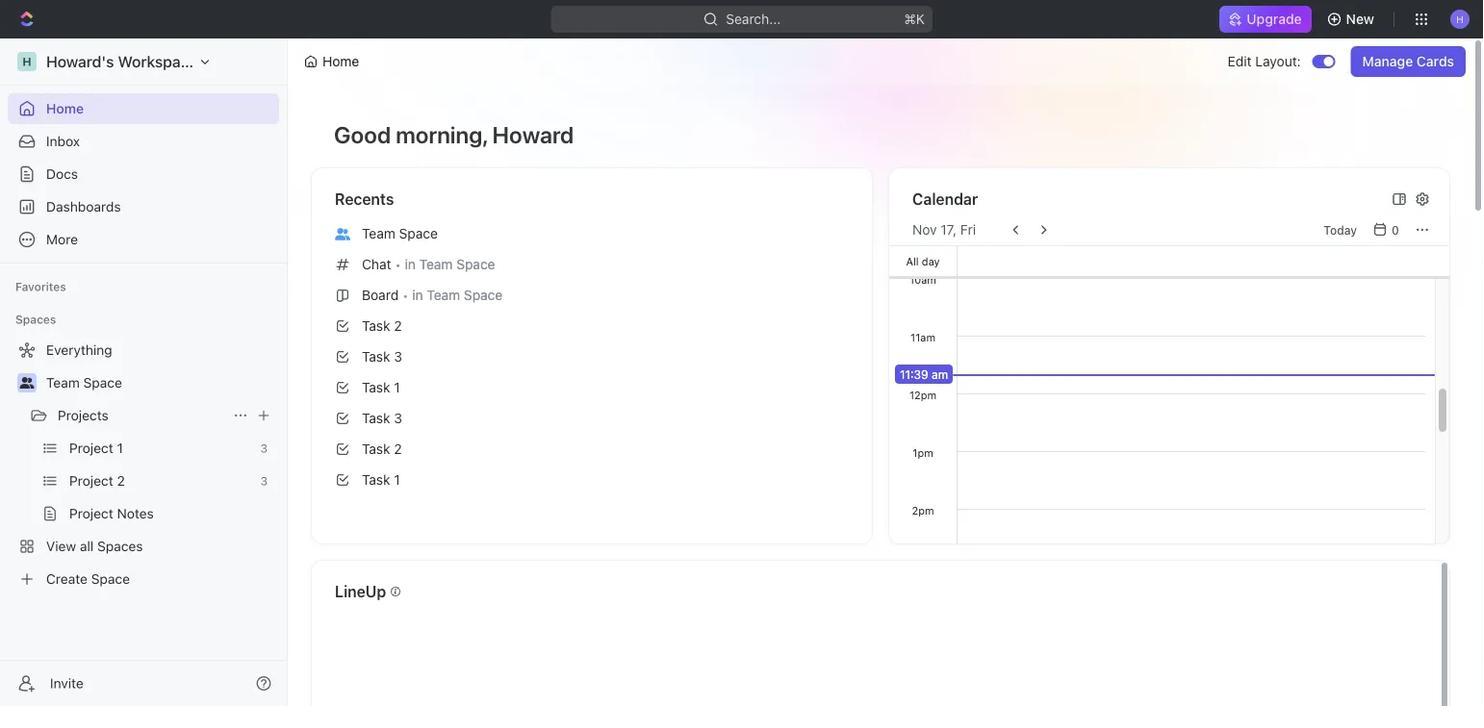 Task type: describe. For each thing, give the bounding box(es) containing it.
recents
[[335, 190, 394, 208]]

favorites button
[[8, 275, 74, 298]]

howard
[[492, 121, 574, 148]]

good morning, howard
[[334, 121, 574, 148]]

project notes link
[[69, 499, 275, 529]]

today
[[1324, 223, 1357, 237]]

everything
[[46, 342, 112, 358]]

‎task 2 link
[[327, 434, 857, 465]]

nov 17, fri button
[[913, 222, 976, 238]]

1 task 3 link from the top
[[327, 342, 857, 373]]

layout:
[[1256, 53, 1301, 69]]

2 task 3 link from the top
[[327, 403, 857, 434]]

project 2
[[69, 473, 125, 489]]

1 for task 1
[[394, 380, 400, 396]]

good
[[334, 121, 391, 148]]

17,
[[941, 222, 957, 238]]

board • in team space
[[362, 287, 503, 303]]

2 task 3 from the top
[[362, 411, 402, 426]]

2pm
[[912, 504, 934, 517]]

all
[[80, 539, 94, 554]]

nov
[[913, 222, 937, 238]]

upgrade link
[[1220, 6, 1312, 33]]

1 vertical spatial spaces
[[97, 539, 143, 554]]

chat • in team space
[[362, 257, 495, 272]]

2 for ‎task 2
[[394, 441, 402, 457]]

project for project 1
[[69, 440, 113, 456]]

all day
[[906, 255, 940, 268]]

space up board • in team space
[[457, 257, 495, 272]]

1 horizontal spatial home
[[322, 53, 359, 69]]

more button
[[8, 224, 279, 255]]

11:39
[[900, 368, 929, 381]]

manage cards button
[[1351, 46, 1466, 77]]

team space inside sidebar navigation
[[46, 375, 122, 391]]

cards
[[1417, 53, 1455, 69]]

notes
[[117, 506, 154, 522]]

morning,
[[396, 121, 487, 148]]

create space
[[46, 571, 130, 587]]

calendar
[[913, 190, 978, 208]]

h inside dropdown button
[[1457, 13, 1464, 24]]

invite
[[50, 676, 84, 692]]

1 horizontal spatial team space
[[362, 226, 438, 242]]

all
[[906, 255, 919, 268]]

1 for project 1
[[117, 440, 123, 456]]

task for task 1 link
[[362, 380, 390, 396]]

task for second the "task 3" 'link'
[[362, 411, 390, 426]]

create
[[46, 571, 88, 587]]

manage cards
[[1363, 53, 1455, 69]]

team up chat on the left of page
[[362, 226, 395, 242]]

⌘k
[[904, 11, 925, 27]]

11:39 am
[[900, 368, 948, 381]]

2 for project 2
[[117, 473, 125, 489]]

am
[[932, 368, 948, 381]]

tree inside sidebar navigation
[[8, 335, 279, 595]]

team inside tree
[[46, 375, 80, 391]]

inbox link
[[8, 126, 279, 157]]

0 horizontal spatial spaces
[[15, 313, 56, 326]]

task 2
[[362, 318, 402, 334]]

‎task for ‎task 1
[[362, 472, 390, 488]]

team space link inside sidebar navigation
[[46, 368, 275, 399]]

‎task 1
[[362, 472, 400, 488]]

h button
[[1445, 4, 1476, 35]]

more
[[46, 232, 78, 247]]

in for chat
[[405, 257, 416, 272]]

workspace
[[118, 52, 198, 71]]



Task type: vqa. For each thing, say whether or not it's contained in the screenshot.
'hear'
no



Task type: locate. For each thing, give the bounding box(es) containing it.
1
[[394, 380, 400, 396], [117, 440, 123, 456], [394, 472, 400, 488]]

team space link up task 2 link
[[327, 219, 857, 249]]

0 vertical spatial project
[[69, 440, 113, 456]]

2 for task 2
[[394, 318, 402, 334]]

task 3 link
[[327, 342, 857, 373], [327, 403, 857, 434]]

dashboards
[[46, 199, 121, 215]]

0 vertical spatial user group image
[[335, 228, 350, 240]]

in for board
[[412, 287, 423, 303]]

inbox
[[46, 133, 80, 149]]

1 up ‎task 2
[[394, 380, 400, 396]]

project down project 1
[[69, 473, 113, 489]]

0 horizontal spatial •
[[395, 257, 401, 272]]

0 horizontal spatial team space link
[[46, 368, 275, 399]]

edit layout:
[[1228, 53, 1301, 69]]

‎task down ‎task 2
[[362, 472, 390, 488]]

1 vertical spatial project
[[69, 473, 113, 489]]

2 ‎task from the top
[[362, 472, 390, 488]]

0 vertical spatial 1
[[394, 380, 400, 396]]

task 1
[[362, 380, 400, 396]]

2 task from the top
[[362, 349, 390, 365]]

edit
[[1228, 53, 1252, 69]]

howard's workspace, , element
[[17, 52, 37, 71]]

2 project from the top
[[69, 473, 113, 489]]

team up board • in team space
[[419, 257, 453, 272]]

spaces right "all"
[[97, 539, 143, 554]]

chat
[[362, 257, 391, 272]]

dashboards link
[[8, 192, 279, 222]]

task
[[362, 318, 390, 334], [362, 349, 390, 365], [362, 380, 390, 396], [362, 411, 390, 426]]

1 for ‎task 1
[[394, 472, 400, 488]]

view all spaces link
[[8, 531, 275, 562]]

board
[[362, 287, 399, 303]]

2 vertical spatial 2
[[117, 473, 125, 489]]

team space link
[[327, 219, 857, 249], [46, 368, 275, 399]]

space
[[399, 226, 438, 242], [457, 257, 495, 272], [464, 287, 503, 303], [83, 375, 122, 391], [91, 571, 130, 587]]

h inside sidebar navigation
[[22, 55, 31, 68]]

10am
[[910, 273, 937, 286]]

0 horizontal spatial h
[[22, 55, 31, 68]]

‎task for ‎task 2
[[362, 441, 390, 457]]

• for chat
[[395, 257, 401, 272]]

everything link
[[8, 335, 275, 366]]

task down board at the left top of the page
[[362, 318, 390, 334]]

3 project from the top
[[69, 506, 113, 522]]

space down view all spaces in the left bottom of the page
[[91, 571, 130, 587]]

home link
[[8, 93, 279, 124]]

task down task 1
[[362, 411, 390, 426]]

1 vertical spatial team space link
[[46, 368, 275, 399]]

project 2 link
[[69, 466, 253, 497]]

space up chat • in team space
[[399, 226, 438, 242]]

•
[[395, 257, 401, 272], [403, 288, 408, 303]]

1 down ‎task 2
[[394, 472, 400, 488]]

manage
[[1363, 53, 1413, 69]]

1 horizontal spatial user group image
[[335, 228, 350, 240]]

1 vertical spatial 2
[[394, 441, 402, 457]]

2 down board at the left top of the page
[[394, 318, 402, 334]]

projects
[[58, 408, 109, 424]]

0 vertical spatial •
[[395, 257, 401, 272]]

create space link
[[8, 564, 275, 595]]

day
[[922, 255, 940, 268]]

project for project notes
[[69, 506, 113, 522]]

spaces down favorites
[[15, 313, 56, 326]]

project 1 link
[[69, 433, 253, 464]]

0 vertical spatial team space
[[362, 226, 438, 242]]

3 task from the top
[[362, 380, 390, 396]]

in right chat on the left of page
[[405, 257, 416, 272]]

new
[[1346, 11, 1375, 27]]

task 1 link
[[327, 373, 857, 403]]

home
[[322, 53, 359, 69], [46, 101, 84, 116]]

project up view all spaces in the left bottom of the page
[[69, 506, 113, 522]]

home inside "link"
[[46, 101, 84, 116]]

0 vertical spatial task 3
[[362, 349, 402, 365]]

task for 2nd the "task 3" 'link' from the bottom of the page
[[362, 349, 390, 365]]

sidebar navigation
[[0, 39, 292, 707]]

in
[[405, 257, 416, 272], [412, 287, 423, 303]]

team down everything
[[46, 375, 80, 391]]

user group image inside sidebar navigation
[[20, 377, 34, 389]]

1 horizontal spatial h
[[1457, 13, 1464, 24]]

• right board at the left top of the page
[[403, 288, 408, 303]]

project
[[69, 440, 113, 456], [69, 473, 113, 489], [69, 506, 113, 522]]

2 vertical spatial 1
[[394, 472, 400, 488]]

docs
[[46, 166, 78, 182]]

fri
[[960, 222, 976, 238]]

1 vertical spatial in
[[412, 287, 423, 303]]

0 vertical spatial home
[[322, 53, 359, 69]]

upgrade
[[1247, 11, 1302, 27]]

task inside task 1 link
[[362, 380, 390, 396]]

team down chat • in team space
[[427, 287, 460, 303]]

docs link
[[8, 159, 279, 190]]

user group image
[[335, 228, 350, 240], [20, 377, 34, 389]]

1 vertical spatial 1
[[117, 440, 123, 456]]

1 vertical spatial task 3
[[362, 411, 402, 426]]

2 up project notes
[[117, 473, 125, 489]]

home up good at the left top of page
[[322, 53, 359, 69]]

0 vertical spatial 2
[[394, 318, 402, 334]]

0 vertical spatial h
[[1457, 13, 1464, 24]]

2
[[394, 318, 402, 334], [394, 441, 402, 457], [117, 473, 125, 489]]

task 3 link up ‎task 1 link
[[327, 403, 857, 434]]

0 vertical spatial task 3 link
[[327, 342, 857, 373]]

lineup
[[335, 583, 386, 601]]

0 horizontal spatial team space
[[46, 375, 122, 391]]

project notes
[[69, 506, 154, 522]]

projects link
[[58, 400, 225, 431]]

0 horizontal spatial user group image
[[20, 377, 34, 389]]

‎task 2
[[362, 441, 402, 457]]

space down chat • in team space
[[464, 287, 503, 303]]

task up ‎task 2
[[362, 380, 390, 396]]

2 up ‎task 1
[[394, 441, 402, 457]]

• inside chat • in team space
[[395, 257, 401, 272]]

home up inbox
[[46, 101, 84, 116]]

project 1
[[69, 440, 123, 456]]

view
[[46, 539, 76, 554]]

1 task from the top
[[362, 318, 390, 334]]

project for project 2
[[69, 473, 113, 489]]

1 project from the top
[[69, 440, 113, 456]]

• right chat on the left of page
[[395, 257, 401, 272]]

team space link up projects link
[[46, 368, 275, 399]]

0 vertical spatial spaces
[[15, 313, 56, 326]]

team space up chat on the left of page
[[362, 226, 438, 242]]

0 horizontal spatial home
[[46, 101, 84, 116]]

• for board
[[403, 288, 408, 303]]

howard's workspace
[[46, 52, 198, 71]]

0
[[1392, 223, 1399, 237]]

1 horizontal spatial spaces
[[97, 539, 143, 554]]

search...
[[726, 11, 781, 27]]

1 horizontal spatial •
[[403, 288, 408, 303]]

favorites
[[15, 280, 66, 294]]

1 inside "link"
[[117, 440, 123, 456]]

‎task 1 link
[[327, 465, 857, 496]]

task 3 down 'task 2'
[[362, 349, 402, 365]]

howard's
[[46, 52, 114, 71]]

task inside task 2 link
[[362, 318, 390, 334]]

1 vertical spatial h
[[22, 55, 31, 68]]

tree
[[8, 335, 279, 595]]

0 vertical spatial team space link
[[327, 219, 857, 249]]

1 ‎task from the top
[[362, 441, 390, 457]]

nov 17, fri
[[913, 222, 976, 238]]

2 vertical spatial project
[[69, 506, 113, 522]]

0 vertical spatial in
[[405, 257, 416, 272]]

tree containing everything
[[8, 335, 279, 595]]

1 vertical spatial task 3 link
[[327, 403, 857, 434]]

1 task 3 from the top
[[362, 349, 402, 365]]

project inside "link"
[[69, 440, 113, 456]]

new button
[[1319, 4, 1386, 35]]

h left howard's
[[22, 55, 31, 68]]

1 vertical spatial home
[[46, 101, 84, 116]]

4 task from the top
[[362, 411, 390, 426]]

1 vertical spatial ‎task
[[362, 472, 390, 488]]

0 vertical spatial ‎task
[[362, 441, 390, 457]]

‎task up ‎task 1
[[362, 441, 390, 457]]

1 horizontal spatial team space link
[[327, 219, 857, 249]]

team space up projects
[[46, 375, 122, 391]]

11am
[[911, 331, 936, 344]]

‎task
[[362, 441, 390, 457], [362, 472, 390, 488]]

1 vertical spatial team space
[[46, 375, 122, 391]]

• inside board • in team space
[[403, 288, 408, 303]]

task for task 2 link
[[362, 318, 390, 334]]

h up manage cards "button"
[[1457, 13, 1464, 24]]

project up the project 2
[[69, 440, 113, 456]]

user group image inside team space link
[[335, 228, 350, 240]]

1pm
[[913, 447, 934, 459]]

team
[[362, 226, 395, 242], [419, 257, 453, 272], [427, 287, 460, 303], [46, 375, 80, 391]]

in down chat • in team space
[[412, 287, 423, 303]]

1 vertical spatial user group image
[[20, 377, 34, 389]]

task 3
[[362, 349, 402, 365], [362, 411, 402, 426]]

task 3 up ‎task 2
[[362, 411, 402, 426]]

team space
[[362, 226, 438, 242], [46, 375, 122, 391]]

today button
[[1316, 219, 1365, 242]]

3
[[394, 349, 402, 365], [394, 411, 402, 426], [260, 442, 268, 455], [260, 475, 268, 488]]

1 vertical spatial •
[[403, 288, 408, 303]]

task 2 link
[[327, 311, 857, 342]]

2 inside tree
[[117, 473, 125, 489]]

12pm
[[910, 389, 937, 401]]

task up task 1
[[362, 349, 390, 365]]

1 down projects link
[[117, 440, 123, 456]]

0 button
[[1369, 219, 1407, 242]]

space up projects
[[83, 375, 122, 391]]

view all spaces
[[46, 539, 143, 554]]

task 3 link up '‎task 2' link
[[327, 342, 857, 373]]

h
[[1457, 13, 1464, 24], [22, 55, 31, 68]]



